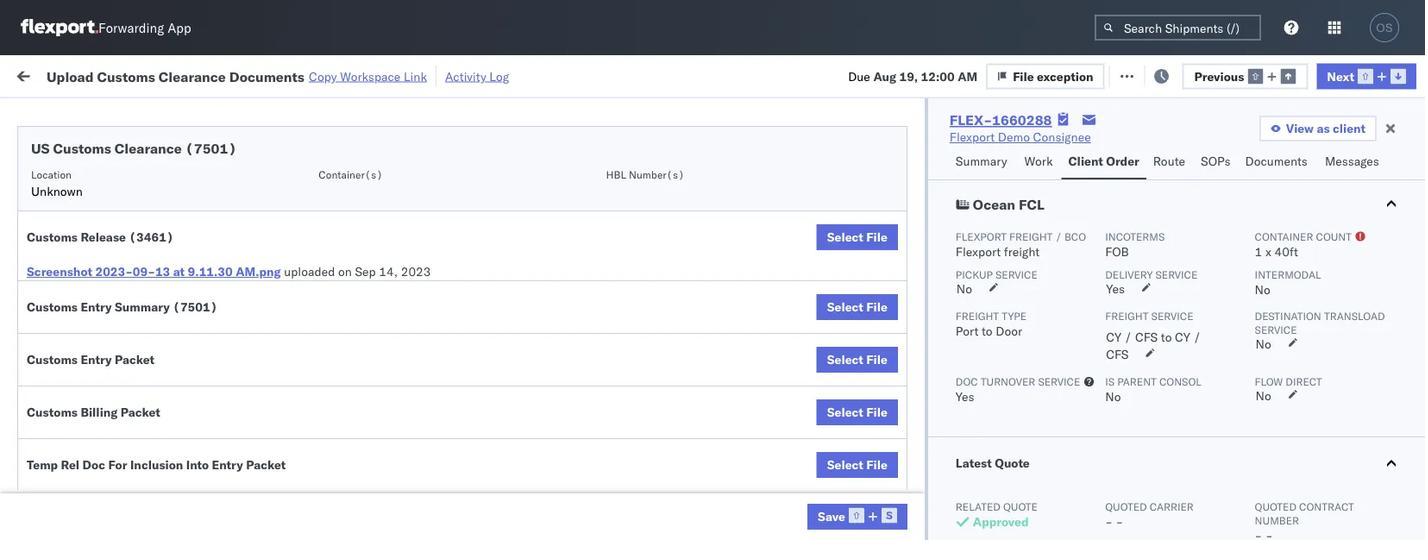 Task type: locate. For each thing, give the bounding box(es) containing it.
customs down by:
[[53, 140, 111, 157]]

3 pdt, from the top
[[336, 249, 364, 264]]

no down the pickup service
[[957, 281, 973, 296]]

0 vertical spatial cfs
[[1136, 330, 1158, 345]]

upload inside upload customs clearance documents
[[40, 353, 79, 369]]

1846748 up the pickup service
[[990, 249, 1042, 264]]

appointment for schedule delivery appointment link corresponding to second the schedule delivery appointment button
[[141, 286, 212, 301]]

flex-1846748 button
[[925, 169, 1046, 193], [925, 169, 1046, 193], [925, 207, 1046, 231], [925, 207, 1046, 231], [925, 245, 1046, 269], [925, 245, 1046, 269], [925, 283, 1046, 307], [925, 283, 1046, 307], [925, 321, 1046, 345], [925, 321, 1046, 345], [925, 359, 1046, 383], [925, 359, 1046, 383]]

1 vertical spatial dec
[[358, 477, 381, 492]]

file
[[1132, 67, 1153, 82], [1013, 68, 1034, 83], [867, 230, 888, 245], [867, 299, 888, 315], [867, 352, 888, 367], [867, 405, 888, 420], [867, 457, 888, 473]]

my
[[17, 63, 45, 86]]

2 vertical spatial lhuu7894563, uetu5238478
[[1063, 514, 1239, 529]]

2 vertical spatial schedule delivery appointment button
[[40, 437, 212, 456]]

flex-1846748 up flexport freight / bco flexport freight
[[953, 211, 1042, 226]]

1 select file from the top
[[827, 230, 888, 245]]

documents for upload customs clearance documents
[[40, 371, 102, 386]]

4 pdt, from the top
[[336, 287, 364, 302]]

previous
[[1195, 68, 1245, 83]]

entry for packet
[[81, 352, 112, 367]]

latest quote button
[[928, 438, 1426, 489]]

doc right rel
[[82, 457, 105, 473]]

0 horizontal spatial cfs
[[1107, 347, 1129, 362]]

no for pickup
[[957, 281, 973, 296]]

forwarding app
[[98, 19, 191, 36]]

3 schedule pickup from los angeles, ca link from the top
[[40, 315, 245, 349]]

clearance for upload customs clearance documents
[[134, 353, 189, 369]]

schedule delivery appointment down us customs clearance (7501)
[[40, 172, 212, 187]]

flexport. image
[[21, 19, 98, 36]]

los down upload customs clearance documents button
[[163, 391, 182, 406]]

0 horizontal spatial file exception
[[1013, 68, 1094, 83]]

us
[[31, 140, 50, 157]]

schedule delivery appointment link for first the schedule delivery appointment button from the bottom of the page
[[40, 437, 212, 454]]

3 abcdefg78456546 from the top
[[1175, 515, 1291, 530]]

5 ca from the top
[[40, 485, 56, 500]]

temp rel doc for inclusion into entry packet
[[27, 457, 286, 473]]

3 lhuu7894563, from the top
[[1063, 514, 1152, 529]]

freight left bco
[[1010, 230, 1053, 243]]

packet for customs billing packet
[[121, 405, 160, 420]]

2 select from the top
[[827, 299, 864, 315]]

0 vertical spatial documents
[[229, 68, 305, 85]]

4 ca from the top
[[40, 409, 56, 424]]

los inside confirm pickup from los angeles, ca
[[156, 467, 175, 482]]

to for door
[[982, 324, 993, 339]]

0 vertical spatial pst,
[[336, 439, 363, 454]]

lhuu7894563, uetu5238478 down parent
[[1063, 400, 1239, 416]]

0 horizontal spatial container
[[1063, 134, 1109, 147]]

service down destination
[[1255, 323, 1298, 336]]

1 vertical spatial abcdefg78456546
[[1175, 439, 1291, 454]]

flow
[[1255, 375, 1284, 388]]

3 schedule pickup from los angeles, ca from the top
[[40, 315, 233, 348]]

file for customs release (3461)
[[867, 230, 888, 245]]

1 vertical spatial entry
[[81, 352, 112, 367]]

5 flex-1846748 from the top
[[953, 325, 1042, 340]]

activity log button
[[445, 66, 509, 87]]

select file for customs release (3461)
[[827, 230, 888, 245]]

2 vertical spatial 1889466
[[990, 515, 1042, 530]]

1 vertical spatial cfs
[[1107, 347, 1129, 362]]

delivery for first the schedule delivery appointment button from the bottom of the page
[[94, 438, 138, 453]]

4 select from the top
[[827, 405, 864, 420]]

uetu5238478 up carrier at the right bottom of the page
[[1155, 438, 1239, 454]]

hlxu8034992 for upload customs clearance documents button
[[1246, 362, 1331, 378]]

ceau7522281, hlxu6269489, hlxu8034992 for second the schedule pickup from los angeles, ca "button"
[[1063, 249, 1331, 264]]

1 abcdefg78456546 from the top
[[1175, 401, 1291, 416]]

1 11:59 pm pdt, nov 4, 2022 from the top
[[278, 173, 436, 188]]

2 select file from the top
[[827, 299, 888, 315]]

flex id
[[925, 141, 958, 154]]

upload up "customs billing packet"
[[40, 353, 79, 369]]

yes
[[1107, 281, 1125, 296], [956, 389, 975, 404]]

1 vertical spatial on
[[338, 264, 352, 279]]

select for customs release (3461)
[[827, 230, 864, 245]]

0 horizontal spatial /
[[1056, 230, 1062, 243]]

file for customs billing packet
[[867, 405, 888, 420]]

flex- down flex id button
[[953, 173, 990, 188]]

ceau7522281, hlxu6269489, hlxu8034992 for 1st the schedule pickup from los angeles, ca "button" from the top
[[1063, 211, 1331, 226]]

mbl/mawb numbers
[[1175, 141, 1281, 154]]

205 on track
[[396, 67, 467, 82]]

5 ceau7522281, hlxu6269489, hlxu8034992 from the top
[[1063, 324, 1331, 340]]

rel
[[61, 457, 80, 473]]

schedule delivery appointment button up 'for'
[[40, 437, 212, 456]]

3 hlxu6269489, from the top
[[1155, 249, 1243, 264]]

0 horizontal spatial cy
[[1107, 330, 1122, 345]]

2 vertical spatial flex-1889466
[[953, 515, 1042, 530]]

6 1846748 from the top
[[990, 363, 1042, 378]]

5 hlxu8034992 from the top
[[1246, 324, 1331, 340]]

customs down screenshot
[[27, 299, 78, 315]]

filtered
[[17, 106, 59, 121]]

3 appointment from the top
[[141, 438, 212, 453]]

3 schedule delivery appointment link from the top
[[40, 437, 212, 454]]

1 horizontal spatial -
[[1116, 514, 1124, 529]]

0 vertical spatial flexport
[[950, 129, 995, 145]]

5 select file from the top
[[827, 457, 888, 473]]

customs entry summary (7501)
[[27, 299, 218, 315]]

0 vertical spatial work
[[187, 67, 218, 82]]

port
[[956, 324, 979, 339]]

1 schedule delivery appointment link from the top
[[40, 171, 212, 189]]

2022
[[406, 173, 436, 188], [406, 211, 436, 226], [406, 249, 436, 264], [406, 287, 436, 302], [406, 325, 436, 340], [413, 439, 443, 454], [406, 477, 436, 492]]

as
[[1317, 121, 1330, 136]]

no down 'is'
[[1106, 389, 1121, 404]]

5 11:59 from the top
[[278, 325, 312, 340]]

schedule delivery appointment for schedule delivery appointment link corresponding to second the schedule delivery appointment button
[[40, 286, 212, 301]]

schedule delivery appointment button down 2023- at the left of page
[[40, 285, 212, 304]]

1 vertical spatial yes
[[956, 389, 975, 404]]

ceau7522281, down freight service
[[1063, 324, 1152, 340]]

0 vertical spatial at
[[342, 67, 353, 82]]

flex-1846748 for schedule pickup from los angeles, ca link associated with second the schedule pickup from los angeles, ca "button"
[[953, 249, 1042, 264]]

2 nov from the top
[[367, 211, 389, 226]]

lhuu7894563, uetu5238478 down carrier at the right bottom of the page
[[1063, 514, 1239, 529]]

2 - from the left
[[1116, 514, 1124, 529]]

schedule pickup from los angeles, ca link for 1st the schedule pickup from los angeles, ca "button" from the top
[[40, 201, 245, 235]]

nov
[[367, 173, 389, 188], [367, 211, 389, 226], [367, 249, 389, 264], [367, 287, 389, 302], [367, 325, 389, 340]]

numbers inside container numbers
[[1063, 148, 1106, 161]]

2 vertical spatial uetu5238478
[[1155, 514, 1239, 529]]

container numbers button
[[1055, 130, 1150, 161]]

quote
[[1004, 500, 1038, 513]]

pickup right rel
[[87, 467, 124, 482]]

1846748 for 2nd the schedule pickup from los angeles, ca "button" from the bottom
[[990, 325, 1042, 340]]

service down flexport freight / bco flexport freight
[[996, 268, 1038, 281]]

service inside destination transload service
[[1255, 323, 1298, 336]]

1 quoted from the left
[[1106, 500, 1147, 513]]

flex- left door
[[953, 325, 990, 340]]

flex-1889466 up latest quote
[[953, 439, 1042, 454]]

ceau7522281, up incoterms
[[1063, 211, 1152, 226]]

0 vertical spatial uetu5238478
[[1155, 400, 1239, 416]]

ocean
[[678, 173, 713, 188], [973, 196, 1016, 213], [528, 211, 564, 226], [678, 211, 713, 226], [790, 211, 825, 226], [790, 249, 825, 264], [790, 287, 825, 302], [528, 325, 564, 340], [678, 325, 713, 340], [790, 325, 825, 340], [790, 363, 825, 378], [790, 401, 825, 416], [528, 439, 564, 454], [678, 439, 713, 454], [790, 439, 825, 454], [528, 477, 564, 492], [678, 477, 713, 492], [790, 477, 825, 492], [790, 515, 825, 530]]

view as client button
[[1260, 116, 1377, 142]]

flex-1846748 up the pickup service
[[953, 249, 1042, 264]]

0 horizontal spatial to
[[982, 324, 993, 339]]

cy down freight service
[[1107, 330, 1122, 345]]

-
[[1106, 514, 1113, 529], [1116, 514, 1124, 529]]

los up 13
[[163, 239, 182, 255]]

flex-1889466 button
[[925, 397, 1046, 421], [925, 397, 1046, 421], [925, 435, 1046, 459], [925, 435, 1046, 459], [925, 510, 1046, 535], [925, 510, 1046, 535]]

3 1889466 from the top
[[990, 515, 1042, 530]]

hbl number(s)
[[606, 168, 685, 181]]

schedule
[[40, 172, 91, 187], [40, 202, 91, 217], [40, 239, 91, 255], [40, 286, 91, 301], [40, 315, 91, 331], [40, 391, 91, 406], [40, 438, 91, 453]]

schedule down unknown
[[40, 202, 91, 217]]

0 vertical spatial doc
[[956, 375, 978, 388]]

freight for freight type port to door
[[956, 309, 999, 322]]

select file button for customs entry summary (7501)
[[817, 294, 898, 320]]

container for container count
[[1255, 230, 1314, 243]]

2 cy from the left
[[1176, 330, 1191, 345]]

due
[[849, 68, 871, 83]]

1 horizontal spatial work
[[1025, 154, 1053, 169]]

pst, up 4:00 pm pst, dec 23, 2022
[[336, 439, 363, 454]]

3 ceau7522281, hlxu6269489, hlxu8034992 from the top
[[1063, 249, 1331, 264]]

6 ceau7522281, from the top
[[1063, 362, 1152, 378]]

customs entry packet
[[27, 352, 155, 367]]

customs left billing
[[27, 405, 78, 420]]

1 horizontal spatial quoted
[[1255, 500, 1297, 513]]

3 select file button from the top
[[817, 347, 898, 373]]

los
[[163, 202, 182, 217], [163, 239, 182, 255], [163, 315, 182, 331], [163, 391, 182, 406], [156, 467, 175, 482]]

customs up screenshot
[[27, 230, 78, 245]]

demo
[[998, 129, 1030, 145]]

1 horizontal spatial to
[[1161, 330, 1172, 345]]

2 flex-1846748 from the top
[[953, 211, 1042, 226]]

due aug 19, 12:00 am
[[849, 68, 978, 83]]

test123456 down sops
[[1175, 173, 1248, 188]]

5 ceau7522281, from the top
[[1063, 324, 1152, 340]]

1846748 up flexport freight / bco flexport freight
[[990, 211, 1042, 226]]

1 flex-1889466 from the top
[[953, 401, 1042, 416]]

2 horizontal spatial /
[[1194, 330, 1201, 345]]

lhuu7894563, uetu5238478 down 'is parent consol no'
[[1063, 438, 1239, 454]]

pickup down customs entry summary (7501)
[[94, 315, 131, 331]]

schedule delivery appointment link for 3rd the schedule delivery appointment button from the bottom of the page
[[40, 171, 212, 189]]

batch action button
[[1303, 62, 1416, 88]]

for
[[108, 457, 127, 473]]

0 vertical spatial packet
[[115, 352, 155, 367]]

from inside confirm pickup from los angeles, ca
[[127, 467, 153, 482]]

client order
[[1069, 154, 1140, 169]]

clearance for us customs clearance (7501)
[[115, 140, 182, 157]]

view
[[1287, 121, 1314, 136]]

to inside cy / cfs to cy / cfs
[[1161, 330, 1172, 345]]

schedule down screenshot
[[40, 286, 91, 301]]

hlxu6269489, down service
[[1155, 324, 1243, 340]]

1889466 up quote
[[990, 439, 1042, 454]]

ca
[[40, 219, 56, 234], [40, 257, 56, 272], [40, 333, 56, 348], [40, 409, 56, 424], [40, 485, 56, 500]]

latest
[[956, 456, 992, 471]]

select for customs entry summary (7501)
[[827, 299, 864, 315]]

1 vertical spatial at
[[173, 264, 185, 279]]

cfs
[[1136, 330, 1158, 345], [1107, 347, 1129, 362]]

ceau7522281, down cy / cfs to cy / cfs
[[1063, 362, 1152, 378]]

dec left 13,
[[366, 439, 388, 454]]

pickup
[[94, 202, 131, 217], [94, 239, 131, 255], [956, 268, 993, 281], [94, 315, 131, 331], [94, 391, 131, 406], [87, 467, 124, 482]]

to inside freight type port to door
[[982, 324, 993, 339]]

2 horizontal spatial documents
[[1246, 154, 1308, 169]]

3 1846748 from the top
[[990, 249, 1042, 264]]

1 horizontal spatial cfs
[[1136, 330, 1158, 345]]

1 vertical spatial packet
[[121, 405, 160, 420]]

1 vertical spatial schedule delivery appointment link
[[40, 285, 212, 302]]

1 vertical spatial flexport
[[956, 230, 1007, 243]]

0 vertical spatial appointment
[[141, 172, 212, 187]]

bosch ocean test
[[640, 173, 739, 188], [640, 211, 739, 226], [753, 211, 851, 226], [753, 249, 851, 264], [753, 287, 851, 302], [640, 325, 739, 340], [753, 325, 851, 340], [753, 363, 851, 378], [753, 401, 851, 416], [640, 439, 739, 454], [753, 439, 851, 454], [640, 477, 739, 492], [753, 477, 851, 492], [753, 515, 851, 530]]

0 horizontal spatial work
[[187, 67, 218, 82]]

1 vertical spatial 1889466
[[990, 439, 1042, 454]]

0 vertical spatial (7501)
[[185, 140, 237, 157]]

1 horizontal spatial summary
[[956, 154, 1008, 169]]

select for customs billing packet
[[827, 405, 864, 420]]

3 ceau7522281, from the top
[[1063, 249, 1152, 264]]

ca up customs entry packet
[[40, 333, 56, 348]]

delivery down 2023- at the left of page
[[94, 286, 138, 301]]

view as client
[[1287, 121, 1366, 136]]

flex- up flexport freight / bco flexport freight
[[953, 211, 990, 226]]

5 4, from the top
[[392, 325, 403, 340]]

1 vertical spatial documents
[[1246, 154, 1308, 169]]

packet right billing
[[121, 405, 160, 420]]

flex-1846748 for schedule pickup from los angeles, ca link for 2nd the schedule pickup from los angeles, ca "button" from the bottom
[[953, 325, 1042, 340]]

file exception button
[[1105, 62, 1223, 88], [1105, 62, 1223, 88], [987, 63, 1105, 89], [987, 63, 1105, 89]]

4 schedule pickup from los angeles, ca from the top
[[40, 391, 233, 424]]

0 vertical spatial freight
[[1010, 230, 1053, 243]]

cfs down freight service
[[1136, 330, 1158, 345]]

1 select file button from the top
[[817, 224, 898, 250]]

upload customs clearance documents button
[[40, 353, 245, 389]]

1889466
[[990, 401, 1042, 416], [990, 439, 1042, 454], [990, 515, 1042, 530]]

2 lhuu7894563, uetu5238478 from the top
[[1063, 438, 1239, 454]]

select file for customs billing packet
[[827, 405, 888, 420]]

2 schedule pickup from los angeles, ca link from the top
[[40, 239, 245, 273]]

1 vertical spatial flex-1889466
[[953, 439, 1042, 454]]

on left sep at the left
[[338, 264, 352, 279]]

hlxu8034992 for 1st the schedule pickup from los angeles, ca "button" from the top
[[1246, 211, 1331, 226]]

unknown
[[31, 184, 83, 199]]

no down 'intermodal'
[[1255, 282, 1271, 297]]

bosch
[[640, 173, 675, 188], [640, 211, 675, 226], [753, 211, 787, 226], [753, 249, 787, 264], [753, 287, 787, 302], [640, 325, 675, 340], [753, 325, 787, 340], [753, 363, 787, 378], [753, 401, 787, 416], [640, 439, 675, 454], [753, 439, 787, 454], [640, 477, 675, 492], [753, 477, 787, 492], [753, 515, 787, 530]]

4,
[[392, 173, 403, 188], [392, 211, 403, 226], [392, 249, 403, 264], [392, 287, 403, 302], [392, 325, 403, 340]]

schedule delivery appointment for first the schedule delivery appointment button from the bottom of the page's schedule delivery appointment link
[[40, 438, 212, 453]]

0 vertical spatial summary
[[956, 154, 1008, 169]]

work down flexport demo consignee link
[[1025, 154, 1053, 169]]

6 flex-1846748 from the top
[[953, 363, 1042, 378]]

6 ceau7522281, hlxu6269489, hlxu8034992 from the top
[[1063, 362, 1331, 378]]

2 vertical spatial clearance
[[134, 353, 189, 369]]

packet down customs entry summary (7501)
[[115, 352, 155, 367]]

select file button for customs billing packet
[[817, 400, 898, 425]]

0 vertical spatial clearance
[[159, 68, 226, 85]]

workitem button
[[10, 137, 250, 154]]

flex-1889466
[[953, 401, 1042, 416], [953, 439, 1042, 454], [953, 515, 1042, 530]]

flex-1846748 for schedule pickup from los angeles, ca link corresponding to 1st the schedule pickup from los angeles, ca "button" from the top
[[953, 211, 1042, 226]]

0 vertical spatial schedule delivery appointment link
[[40, 171, 212, 189]]

0 vertical spatial schedule delivery appointment button
[[40, 171, 212, 190]]

0 horizontal spatial freight
[[956, 309, 999, 322]]

/ down freight service
[[1125, 330, 1133, 345]]

lhuu7894563, uetu5238478
[[1063, 400, 1239, 416], [1063, 438, 1239, 454], [1063, 514, 1239, 529]]

hbl
[[606, 168, 627, 181]]

1 horizontal spatial doc
[[956, 375, 978, 388]]

flex-1889466 down "related quote"
[[953, 515, 1042, 530]]

23,
[[384, 477, 403, 492]]

4 hlxu8034992 from the top
[[1246, 287, 1331, 302]]

clearance down customs entry summary (7501)
[[134, 353, 189, 369]]

flexport for flexport freight / bco flexport freight
[[956, 230, 1007, 243]]

resize handle column header
[[247, 134, 268, 540], [438, 134, 459, 540], [499, 134, 520, 540], [611, 134, 632, 540], [723, 134, 744, 540], [896, 134, 917, 540], [1034, 134, 1055, 540], [1146, 134, 1167, 540], [1362, 134, 1383, 540], [1395, 134, 1415, 540]]

schedule delivery appointment down 2023- at the left of page
[[40, 286, 212, 301]]

1 vertical spatial lhuu7894563, uetu5238478
[[1063, 438, 1239, 454]]

0 horizontal spatial quoted
[[1106, 500, 1147, 513]]

2 flex-1889466 from the top
[[953, 439, 1042, 454]]

quoted inside quoted carrier - -
[[1106, 500, 1147, 513]]

1846748 for second the schedule pickup from los angeles, ca "button"
[[990, 249, 1042, 264]]

0 vertical spatial lhuu7894563,
[[1063, 400, 1152, 416]]

appointment for first the schedule delivery appointment button from the bottom of the page's schedule delivery appointment link
[[141, 438, 212, 453]]

1 vertical spatial schedule delivery appointment button
[[40, 285, 212, 304]]

numbers for mbl/mawb numbers
[[1238, 141, 1281, 154]]

5 select file button from the top
[[817, 452, 898, 478]]

3 4, from the top
[[392, 249, 403, 264]]

quoted left carrier at the right bottom of the page
[[1106, 500, 1147, 513]]

schedule pickup from los angeles, ca link for second the schedule pickup from los angeles, ca "button"
[[40, 239, 245, 273]]

3 select file from the top
[[827, 352, 888, 367]]

from for confirm pickup from los angeles, ca link
[[127, 467, 153, 482]]

schedule up rel
[[40, 438, 91, 453]]

messages
[[1325, 154, 1380, 169]]

1 horizontal spatial freight
[[1106, 309, 1149, 322]]

related
[[956, 500, 1001, 513]]

hlxu8034992 for 2nd the schedule pickup from los angeles, ca "button" from the bottom
[[1246, 324, 1331, 340]]

work
[[187, 67, 218, 82], [1025, 154, 1053, 169]]

to down service
[[1161, 330, 1172, 345]]

los for 2nd the schedule pickup from los angeles, ca "button" from the bottom
[[163, 315, 182, 331]]

pickup up 2023- at the left of page
[[94, 239, 131, 255]]

1 lhuu7894563, from the top
[[1063, 400, 1152, 416]]

0 vertical spatial flex-1889466
[[953, 401, 1042, 416]]

1 vertical spatial (7501)
[[173, 299, 218, 315]]

clearance for upload customs clearance documents copy workspace link
[[159, 68, 226, 85]]

1 vertical spatial lhuu7894563,
[[1063, 438, 1152, 454]]

clearance inside upload customs clearance documents
[[134, 353, 189, 369]]

schedule delivery appointment button
[[40, 171, 212, 190], [40, 285, 212, 304], [40, 437, 212, 456]]

copy workspace link button
[[309, 69, 427, 84]]

2 1889466 from the top
[[990, 439, 1042, 454]]

1 schedule pickup from los angeles, ca link from the top
[[40, 201, 245, 235]]

no down the flow
[[1256, 388, 1272, 403]]

flexport freight / bco flexport freight
[[956, 230, 1087, 259]]

5 pdt, from the top
[[336, 325, 364, 340]]

exception up the consignee
[[1037, 68, 1094, 83]]

1 appointment from the top
[[141, 172, 212, 187]]

pickup up "release"
[[94, 202, 131, 217]]

1 horizontal spatial numbers
[[1238, 141, 1281, 154]]

3 flex-1846748 from the top
[[953, 249, 1042, 264]]

flex- up flex id button
[[950, 111, 993, 129]]

ceau7522281, hlxu6269489, hlxu8034992 for upload customs clearance documents button
[[1063, 362, 1331, 378]]

uetu5238478 down carrier at the right bottom of the page
[[1155, 514, 1239, 529]]

hlxu6269489, up service
[[1155, 287, 1243, 302]]

summary down demo at the right top of page
[[956, 154, 1008, 169]]

1 horizontal spatial cy
[[1176, 330, 1191, 345]]

2 hlxu8034992 from the top
[[1246, 211, 1331, 226]]

0 vertical spatial yes
[[1107, 281, 1125, 296]]

delivery up 'for'
[[94, 438, 138, 453]]

documents inside upload customs clearance documents
[[40, 371, 102, 386]]

ca down confirm
[[40, 485, 56, 500]]

1 vertical spatial summary
[[115, 299, 170, 315]]

3 schedule pickup from los angeles, ca button from the top
[[40, 315, 245, 351]]

3 flex-1889466 from the top
[[953, 515, 1042, 530]]

schedule delivery appointment up 'for'
[[40, 438, 212, 453]]

1 vertical spatial pst,
[[329, 477, 355, 492]]

1 pdt, from the top
[[336, 173, 364, 188]]

flex-1889466 down turnover
[[953, 401, 1042, 416]]

actions
[[1374, 141, 1410, 154]]

(7501) down 9.11.30 at left
[[173, 299, 218, 315]]

2 4, from the top
[[392, 211, 403, 226]]

0 vertical spatial upload
[[47, 68, 94, 85]]

freight inside freight type port to door
[[956, 309, 999, 322]]

ca inside confirm pickup from los angeles, ca
[[40, 485, 56, 500]]

0 vertical spatial schedule delivery appointment
[[40, 172, 212, 187]]

5 hlxu6269489, from the top
[[1155, 324, 1243, 340]]

1 horizontal spatial exception
[[1156, 67, 1212, 82]]

quoted up number
[[1255, 500, 1297, 513]]

1 vertical spatial upload
[[40, 353, 79, 369]]

schedule delivery appointment link down us customs clearance (7501)
[[40, 171, 212, 189]]

client order button
[[1062, 146, 1147, 180]]

12:00
[[921, 68, 955, 83]]

door
[[996, 324, 1023, 339]]

1 vertical spatial freight
[[1004, 244, 1040, 259]]

pst, for 11:59
[[336, 439, 363, 454]]

is
[[1106, 375, 1115, 388]]

cy down service
[[1176, 330, 1191, 345]]

container inside button
[[1063, 134, 1109, 147]]

2 vertical spatial schedule delivery appointment
[[40, 438, 212, 453]]

entry down 2023- at the left of page
[[81, 299, 112, 315]]

related quote
[[956, 500, 1038, 513]]

customs release (3461)
[[27, 230, 174, 245]]

0 vertical spatial abcdefg78456546
[[1175, 401, 1291, 416]]

test
[[716, 173, 739, 188], [716, 211, 739, 226], [828, 211, 851, 226], [828, 249, 851, 264], [828, 287, 851, 302], [716, 325, 739, 340], [828, 325, 851, 340], [828, 363, 851, 378], [828, 401, 851, 416], [716, 439, 739, 454], [828, 439, 851, 454], [716, 477, 739, 492], [828, 477, 851, 492], [828, 515, 851, 530]]

4 nov from the top
[[367, 287, 389, 302]]

dec for 13,
[[366, 439, 388, 454]]

hlxu6269489, down sops
[[1155, 173, 1243, 188]]

clearance down "import"
[[115, 140, 182, 157]]

pickup inside confirm pickup from los angeles, ca
[[87, 467, 124, 482]]

1 vertical spatial clearance
[[115, 140, 182, 157]]

documents left copy
[[229, 68, 305, 85]]

2 vertical spatial appointment
[[141, 438, 212, 453]]

consol
[[1160, 375, 1202, 388]]

hlxu6269489, up delivery service
[[1155, 249, 1243, 264]]

schedule down customs entry packet
[[40, 391, 91, 406]]

4 flex-1846748 from the top
[[953, 287, 1042, 302]]

1 vertical spatial uetu5238478
[[1155, 438, 1239, 454]]

0 vertical spatial dec
[[366, 439, 388, 454]]

at right 13
[[173, 264, 185, 279]]

40ft
[[1275, 244, 1299, 259]]

1 vertical spatial work
[[1025, 154, 1053, 169]]

file exception up 1660288
[[1013, 68, 1094, 83]]

4 hlxu6269489, from the top
[[1155, 287, 1243, 302]]

1889466 down doc turnover service
[[990, 401, 1042, 416]]

appointment down us customs clearance (7501)
[[141, 172, 212, 187]]

flex-1660288 link
[[950, 111, 1052, 129]]

3 schedule delivery appointment from the top
[[40, 438, 212, 453]]

2 schedule delivery appointment from the top
[[40, 286, 212, 301]]

4 select file from the top
[[827, 405, 888, 420]]

ceau7522281, hlxu6269489, hlxu8034992 down sops button
[[1063, 211, 1331, 226]]

flex-1846748 down flex id button
[[953, 173, 1042, 188]]

1 4, from the top
[[392, 173, 403, 188]]

count
[[1317, 230, 1352, 243]]

bco
[[1065, 230, 1087, 243]]

save button
[[808, 504, 908, 530]]

quoted inside quoted contract number
[[1255, 500, 1297, 513]]

ocean fcl inside button
[[973, 196, 1045, 213]]

1846748 down door
[[990, 363, 1042, 378]]

freight for freight service
[[1106, 309, 1149, 322]]

2 vertical spatial lhuu7894563,
[[1063, 514, 1152, 529]]

1 vertical spatial schedule delivery appointment
[[40, 286, 212, 301]]

yes down doc turnover service
[[956, 389, 975, 404]]

2 vertical spatial abcdefg78456546
[[1175, 515, 1291, 530]]

no
[[957, 281, 973, 296], [1255, 282, 1271, 297], [1256, 337, 1272, 352], [1256, 388, 1272, 403], [1106, 389, 1121, 404]]

direct
[[1286, 375, 1323, 388]]

customs down forwarding
[[97, 68, 155, 85]]

ocean inside button
[[973, 196, 1016, 213]]

2 vertical spatial packet
[[246, 457, 286, 473]]

no inside 'is parent consol no'
[[1106, 389, 1121, 404]]

schedule delivery appointment link up 'for'
[[40, 437, 212, 454]]

yes down fob at the right top of page
[[1107, 281, 1125, 296]]

freight up cy / cfs to cy / cfs
[[1106, 309, 1149, 322]]

5 nov from the top
[[367, 325, 389, 340]]

flex- up the pickup service
[[953, 249, 990, 264]]

copy
[[309, 69, 337, 84]]

entry right into
[[212, 457, 243, 473]]

select file
[[827, 230, 888, 245], [827, 299, 888, 315], [827, 352, 888, 367], [827, 405, 888, 420], [827, 457, 888, 473]]

1 horizontal spatial container
[[1255, 230, 1314, 243]]

summary down 09-
[[115, 299, 170, 315]]

0 horizontal spatial numbers
[[1063, 148, 1106, 161]]

ceau7522281, down fob at the right top of page
[[1063, 287, 1152, 302]]

2 vertical spatial flexport
[[956, 244, 1001, 259]]

customs inside upload customs clearance documents
[[82, 353, 131, 369]]

1 x 40ft
[[1255, 244, 1299, 259]]

schedule pickup from los angeles, ca
[[40, 202, 233, 234], [40, 239, 233, 272], [40, 315, 233, 348], [40, 391, 233, 424]]

1 horizontal spatial yes
[[1107, 281, 1125, 296]]

1 horizontal spatial documents
[[229, 68, 305, 85]]

0 vertical spatial container
[[1063, 134, 1109, 147]]

0 horizontal spatial doc
[[82, 457, 105, 473]]

order
[[1107, 154, 1140, 169]]

quoted contract number
[[1255, 500, 1355, 527]]

exception down search shipments (/) text field
[[1156, 67, 1212, 82]]

1 vertical spatial appointment
[[141, 286, 212, 301]]

5 1846748 from the top
[[990, 325, 1042, 340]]

link
[[404, 69, 427, 84]]

schedule pickup from los angeles, ca for schedule pickup from los angeles, ca link for 2nd the schedule pickup from los angeles, ca "button" from the bottom
[[40, 315, 233, 348]]



Task type: describe. For each thing, give the bounding box(es) containing it.
13
[[155, 264, 170, 279]]

2 hlxu6269489, from the top
[[1155, 211, 1243, 226]]

1 horizontal spatial at
[[342, 67, 353, 82]]

205
[[396, 67, 419, 82]]

file for customs entry packet
[[867, 352, 888, 367]]

intermodal no
[[1255, 268, 1322, 297]]

select for temp rel doc for inclusion into entry packet
[[827, 457, 864, 473]]

4, for schedule pickup from los angeles, ca link associated with second the schedule pickup from los angeles, ca "button"
[[392, 249, 403, 264]]

0 horizontal spatial summary
[[115, 299, 170, 315]]

number(s)
[[629, 168, 685, 181]]

mbl/mawb
[[1175, 141, 1236, 154]]

1 horizontal spatial file exception
[[1132, 67, 1212, 82]]

schedule pickup from los angeles, ca link for first the schedule pickup from los angeles, ca "button" from the bottom of the page
[[40, 391, 245, 425]]

1 11:59 from the top
[[278, 173, 312, 188]]

3 schedule delivery appointment button from the top
[[40, 437, 212, 456]]

select file for customs entry packet
[[827, 352, 888, 367]]

0 horizontal spatial at
[[173, 264, 185, 279]]

quoted carrier - -
[[1106, 500, 1194, 529]]

dec for 23,
[[358, 477, 381, 492]]

upload for upload customs clearance documents copy workspace link
[[47, 68, 94, 85]]

pickup for second the schedule pickup from los angeles, ca "button"
[[94, 239, 131, 255]]

select for customs entry packet
[[827, 352, 864, 367]]

carrier
[[1150, 500, 1194, 513]]

messages button
[[1319, 146, 1389, 180]]

id
[[947, 141, 958, 154]]

appointment for schedule delivery appointment link corresponding to 3rd the schedule delivery appointment button from the bottom of the page
[[141, 172, 212, 187]]

4 resize handle column header from the left
[[611, 134, 632, 540]]

7 resize handle column header from the left
[[1034, 134, 1055, 540]]

quoted for number
[[1255, 500, 1297, 513]]

1 horizontal spatial /
[[1125, 330, 1133, 345]]

from for schedule pickup from los angeles, ca link corresponding to 1st the schedule pickup from los angeles, ca "button" from the top
[[134, 202, 160, 217]]

freight type port to door
[[956, 309, 1027, 339]]

no for destination
[[1256, 337, 1272, 352]]

client
[[1333, 121, 1366, 136]]

pickup for 2nd the schedule pickup from los angeles, ca "button" from the bottom
[[94, 315, 131, 331]]

from for schedule pickup from los angeles, ca link associated with second the schedule pickup from los angeles, ca "button"
[[134, 239, 160, 255]]

no for flow
[[1256, 388, 1272, 403]]

6 11:59 from the top
[[278, 439, 312, 454]]

inclusion
[[130, 457, 183, 473]]

5 resize handle column header from the left
[[723, 134, 744, 540]]

5 11:59 pm pdt, nov 4, 2022 from the top
[[278, 325, 436, 340]]

select file button for temp rel doc for inclusion into entry packet
[[817, 452, 898, 478]]

4 11:59 pm pdt, nov 4, 2022 from the top
[[278, 287, 436, 302]]

location unknown
[[31, 168, 83, 199]]

flex- down 'related'
[[953, 515, 990, 530]]

workspace
[[340, 69, 401, 84]]

3 11:59 from the top
[[278, 249, 312, 264]]

batch action
[[1330, 67, 1405, 82]]

los for first the schedule pickup from los angeles, ca "button" from the bottom of the page
[[163, 391, 182, 406]]

confirm
[[40, 467, 84, 482]]

1 ceau7522281, from the top
[[1063, 173, 1152, 188]]

3 lhuu7894563, uetu5238478 from the top
[[1063, 514, 1239, 529]]

pdt, for schedule pickup from los angeles, ca link associated with second the schedule pickup from los angeles, ca "button"
[[336, 249, 364, 264]]

Search Work text field
[[846, 62, 1034, 88]]

schedule pickup from los angeles, ca for schedule pickup from los angeles, ca link related to first the schedule pickup from los angeles, ca "button" from the bottom of the page
[[40, 391, 233, 424]]

2 ceau7522281, from the top
[[1063, 211, 1152, 226]]

service
[[1152, 309, 1194, 322]]

2 test123456 from the top
[[1175, 287, 1248, 302]]

2 11:59 pm pdt, nov 4, 2022 from the top
[[278, 211, 436, 226]]

service left 'is'
[[1039, 375, 1081, 388]]

pickup service
[[956, 268, 1038, 281]]

flex- down turnover
[[953, 401, 990, 416]]

incoterms fob
[[1106, 230, 1165, 259]]

schedule delivery appointment link for second the schedule delivery appointment button
[[40, 285, 212, 302]]

0 horizontal spatial on
[[338, 264, 352, 279]]

2 abcdefg78456546 from the top
[[1175, 439, 1291, 454]]

am.png
[[236, 264, 281, 279]]

9.11.30
[[188, 264, 233, 279]]

13,
[[391, 439, 410, 454]]

(7501) for customs entry summary (7501)
[[173, 299, 218, 315]]

0 vertical spatial on
[[422, 67, 436, 82]]

1 ca from the top
[[40, 219, 56, 234]]

2 11:59 from the top
[[278, 211, 312, 226]]

flex-1846748 for upload customs clearance documents link
[[953, 363, 1042, 378]]

1 1846748 from the top
[[990, 173, 1042, 188]]

location
[[31, 168, 72, 181]]

next button
[[1317, 63, 1417, 89]]

/ inside flexport freight / bco flexport freight
[[1056, 230, 1062, 243]]

workitem
[[19, 141, 64, 154]]

pickup for 1st the schedule pickup from los angeles, ca "button" from the top
[[94, 202, 131, 217]]

4 1846748 from the top
[[990, 287, 1042, 302]]

work
[[49, 63, 94, 86]]

0 horizontal spatial exception
[[1037, 68, 1094, 83]]

customs up "customs billing packet"
[[27, 352, 78, 367]]

to for cy
[[1161, 330, 1172, 345]]

1846748 for upload customs clearance documents button
[[990, 363, 1042, 378]]

flexport demo consignee link
[[950, 129, 1091, 146]]

customs billing packet
[[27, 405, 160, 420]]

entry for summary
[[81, 299, 112, 315]]

select file button for customs entry packet
[[817, 347, 898, 373]]

documents for upload customs clearance documents copy workspace link
[[229, 68, 305, 85]]

3 uetu5238478 from the top
[[1155, 514, 1239, 529]]

9 resize handle column header from the left
[[1362, 134, 1383, 540]]

2 lhuu7894563, from the top
[[1063, 438, 1152, 454]]

forwarding app link
[[21, 19, 191, 36]]

3 schedule from the top
[[40, 239, 91, 255]]

action
[[1366, 67, 1405, 82]]

Search Shipments (/) text field
[[1095, 15, 1262, 41]]

flex
[[925, 141, 945, 154]]

work inside button
[[1025, 154, 1053, 169]]

service up service
[[1156, 268, 1198, 281]]

upload for upload customs clearance documents
[[40, 353, 79, 369]]

11:59 pm pst, dec 13, 2022
[[278, 439, 443, 454]]

los for 1st the schedule pickup from los angeles, ca "button" from the top
[[163, 202, 182, 217]]

1846748 for 1st the schedule pickup from los angeles, ca "button" from the top
[[990, 211, 1042, 226]]

1 resize handle column header from the left
[[247, 134, 268, 540]]

flexport demo consignee
[[950, 129, 1091, 145]]

work inside button
[[187, 67, 218, 82]]

angeles, inside confirm pickup from los angeles, ca
[[178, 467, 226, 482]]

os
[[1377, 21, 1393, 34]]

6 schedule from the top
[[40, 391, 91, 406]]

3 11:59 pm pdt, nov 4, 2022 from the top
[[278, 249, 436, 264]]

los for second the schedule pickup from los angeles, ca "button"
[[163, 239, 182, 255]]

3 resize handle column header from the left
[[499, 134, 520, 540]]

4, for schedule pickup from los angeles, ca link corresponding to 1st the schedule pickup from los angeles, ca "button" from the top
[[392, 211, 403, 226]]

by:
[[62, 106, 79, 121]]

summary inside 'button'
[[956, 154, 1008, 169]]

upload customs clearance documents link
[[40, 353, 245, 387]]

1 test123456 from the top
[[1175, 173, 1248, 188]]

0 horizontal spatial yes
[[956, 389, 975, 404]]

schedule delivery appointment for schedule delivery appointment link corresponding to 3rd the schedule delivery appointment button from the bottom of the page
[[40, 172, 212, 187]]

file for temp rel doc for inclusion into entry packet
[[867, 457, 888, 473]]

14,
[[379, 264, 398, 279]]

pickup for first the schedule pickup from los angeles, ca "button" from the bottom of the page
[[94, 391, 131, 406]]

schedule pickup from los angeles, ca for schedule pickup from los angeles, ca link associated with second the schedule pickup from los angeles, ca "button"
[[40, 239, 233, 272]]

save
[[818, 509, 846, 524]]

from for schedule pickup from los angeles, ca link for 2nd the schedule pickup from los angeles, ca "button" from the bottom
[[134, 315, 160, 331]]

release
[[81, 230, 126, 245]]

no inside the intermodal no
[[1255, 282, 1271, 297]]

freight service
[[1106, 309, 1194, 322]]

19,
[[900, 68, 918, 83]]

09-
[[133, 264, 155, 279]]

1 - from the left
[[1106, 514, 1113, 529]]

sops button
[[1194, 146, 1239, 180]]

activity log
[[445, 69, 509, 84]]

select file for customs entry summary (7501)
[[827, 299, 888, 315]]

1 ceau7522281, hlxu6269489, hlxu8034992 from the top
[[1063, 173, 1331, 188]]

2 schedule from the top
[[40, 202, 91, 217]]

4 11:59 from the top
[[278, 287, 312, 302]]

4:00
[[278, 477, 304, 492]]

2 schedule pickup from los angeles, ca button from the top
[[40, 239, 245, 275]]

upload customs clearance documents
[[40, 353, 189, 386]]

flex- up latest
[[953, 439, 990, 454]]

log
[[490, 69, 509, 84]]

number
[[1255, 514, 1300, 527]]

type
[[1002, 309, 1027, 322]]

10 resize handle column header from the left
[[1395, 134, 1415, 540]]

6 hlxu6269489, from the top
[[1155, 362, 1243, 378]]

incoterms
[[1106, 230, 1165, 243]]

1 schedule from the top
[[40, 172, 91, 187]]

screenshot 2023-09-13 at 9.11.30 am.png link
[[27, 263, 281, 280]]

8 resize handle column header from the left
[[1146, 134, 1167, 540]]

4 test123456 from the top
[[1175, 363, 1248, 378]]

latest quote
[[956, 456, 1030, 471]]

container for container numbers
[[1063, 134, 1109, 147]]

screenshot 2023-09-13 at 9.11.30 am.png uploaded on sep 14, 2023
[[27, 264, 431, 279]]

container(s)
[[319, 168, 383, 181]]

confirm pickup from los angeles, ca
[[40, 467, 226, 500]]

1 cy from the left
[[1107, 330, 1122, 345]]

4, for schedule pickup from los angeles, ca link for 2nd the schedule pickup from los angeles, ca "button" from the bottom
[[392, 325, 403, 340]]

(3461)
[[129, 230, 174, 245]]

my work
[[17, 63, 94, 86]]

delivery for second the schedule delivery appointment button
[[94, 286, 138, 301]]

quoted for -
[[1106, 500, 1147, 513]]

flex- down port
[[953, 363, 990, 378]]

numbers for container numbers
[[1063, 148, 1106, 161]]

4 schedule pickup from los angeles, ca button from the top
[[40, 391, 245, 427]]

schedule pickup from los angeles, ca for schedule pickup from los angeles, ca link corresponding to 1st the schedule pickup from los angeles, ca "button" from the top
[[40, 202, 233, 234]]

flex- down the pickup service
[[953, 287, 990, 302]]

1 uetu5238478 from the top
[[1155, 400, 1239, 416]]

1 flex-1846748 from the top
[[953, 173, 1042, 188]]

2 ca from the top
[[40, 257, 56, 272]]

1 vertical spatial doc
[[82, 457, 105, 473]]

1 nov from the top
[[367, 173, 389, 188]]

pst, for 4:00
[[329, 477, 355, 492]]

pdt, for schedule pickup from los angeles, ca link corresponding to 1st the schedule pickup from los angeles, ca "button" from the top
[[336, 211, 364, 226]]

pickup up freight type port to door
[[956, 268, 993, 281]]

mbl/mawb numbers button
[[1167, 137, 1365, 154]]

5 schedule from the top
[[40, 315, 91, 331]]

4 4, from the top
[[392, 287, 403, 302]]

1 lhuu7894563, uetu5238478 from the top
[[1063, 400, 1239, 416]]

schedule pickup from los angeles, ca link for 2nd the schedule pickup from los angeles, ca "button" from the bottom
[[40, 315, 245, 349]]

7 schedule from the top
[[40, 438, 91, 453]]

upload customs clearance documents copy workspace link
[[47, 68, 427, 85]]

1 hlxu8034992 from the top
[[1246, 173, 1331, 188]]

1 hlxu6269489, from the top
[[1155, 173, 1243, 188]]

4 ceau7522281, hlxu6269489, hlxu8034992 from the top
[[1063, 287, 1331, 302]]

temp
[[27, 457, 58, 473]]

1 1889466 from the top
[[990, 401, 1042, 416]]

forwarding
[[98, 19, 164, 36]]

3 ca from the top
[[40, 333, 56, 348]]

select file for temp rel doc for inclusion into entry packet
[[827, 457, 888, 473]]

(7501) for us customs clearance (7501)
[[185, 140, 237, 157]]

2 schedule delivery appointment button from the top
[[40, 285, 212, 304]]

screenshot
[[27, 264, 92, 279]]

quote
[[995, 456, 1030, 471]]

app
[[168, 19, 191, 36]]

4 schedule from the top
[[40, 286, 91, 301]]

2 uetu5238478 from the top
[[1155, 438, 1239, 454]]

risk
[[356, 67, 376, 82]]

select file button for customs release (3461)
[[817, 224, 898, 250]]

work button
[[1018, 146, 1062, 180]]

packet for customs entry packet
[[115, 352, 155, 367]]

from for schedule pickup from los angeles, ca link related to first the schedule pickup from los angeles, ca "button" from the bottom of the page
[[134, 391, 160, 406]]

pickup for confirm pickup from los angeles, ca button at the left bottom of page
[[87, 467, 124, 482]]

previous button
[[1183, 63, 1309, 89]]

billing
[[81, 405, 118, 420]]

ocean fcl button
[[928, 178, 1426, 230]]

4 ceau7522281, from the top
[[1063, 287, 1152, 302]]

sep
[[355, 264, 376, 279]]

file for customs entry summary (7501)
[[867, 299, 888, 315]]

ceau7522281, hlxu6269489, hlxu8034992 for 2nd the schedule pickup from los angeles, ca "button" from the bottom
[[1063, 324, 1331, 340]]

delivery for 3rd the schedule delivery appointment button from the bottom of the page
[[94, 172, 138, 187]]

3 nov from the top
[[367, 249, 389, 264]]

6 resize handle column header from the left
[[896, 134, 917, 540]]

2 resize handle column header from the left
[[438, 134, 459, 540]]

1 schedule delivery appointment button from the top
[[40, 171, 212, 190]]

1 schedule pickup from los angeles, ca button from the top
[[40, 201, 245, 237]]

next
[[1328, 68, 1355, 83]]

batch
[[1330, 67, 1363, 82]]

3 test123456 from the top
[[1175, 325, 1248, 340]]

import work button
[[138, 55, 224, 94]]

flex id button
[[917, 137, 1037, 154]]

los for confirm pickup from los angeles, ca button at the left bottom of page
[[156, 467, 175, 482]]

doc turnover service
[[956, 375, 1081, 388]]

sops
[[1201, 154, 1231, 169]]

pdt, for schedule pickup from los angeles, ca link for 2nd the schedule pickup from los angeles, ca "button" from the bottom
[[336, 325, 364, 340]]

2 vertical spatial entry
[[212, 457, 243, 473]]

message (0)
[[231, 67, 302, 82]]

flexport for flexport demo consignee
[[950, 129, 995, 145]]

fcl inside button
[[1019, 196, 1045, 213]]

delivery down fob at the right top of page
[[1106, 268, 1153, 281]]



Task type: vqa. For each thing, say whether or not it's contained in the screenshot.
14,'s the angeles,
no



